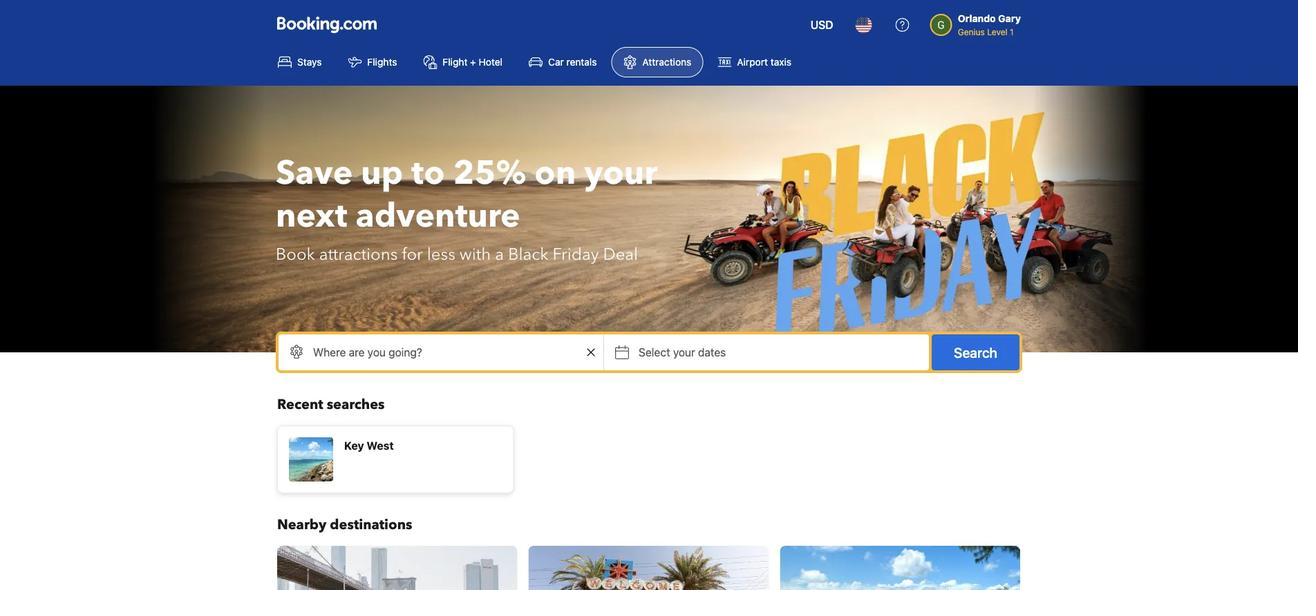 Task type: describe. For each thing, give the bounding box(es) containing it.
genius
[[958, 27, 985, 37]]

your account menu orlando gary genius level 1 element
[[931, 6, 1027, 38]]

orlando gary genius level 1
[[958, 13, 1022, 37]]

flights link
[[336, 47, 409, 77]]

attractions link
[[612, 47, 704, 77]]

airport
[[737, 56, 768, 68]]

level
[[988, 27, 1008, 37]]

a
[[495, 243, 504, 266]]

Where are you going? search field
[[279, 335, 604, 371]]

west
[[367, 440, 394, 453]]

search
[[954, 344, 998, 361]]

car
[[549, 56, 564, 68]]

next
[[276, 194, 348, 239]]

stays
[[297, 56, 322, 68]]

adventure
[[356, 194, 521, 239]]

25%
[[453, 151, 527, 196]]

up
[[361, 151, 403, 196]]

flight
[[443, 56, 468, 68]]

flights
[[368, 56, 397, 68]]

key west link
[[277, 426, 514, 494]]

1
[[1010, 27, 1014, 37]]

taxis
[[771, 56, 792, 68]]

to
[[412, 151, 445, 196]]

save
[[276, 151, 353, 196]]

searches
[[327, 396, 385, 415]]

book
[[276, 243, 315, 266]]

nearby
[[277, 516, 327, 535]]

key west image
[[780, 546, 1021, 591]]

hotel
[[479, 56, 503, 68]]

save up to 25% on your next adventure book attractions for less with a black friday deal
[[276, 151, 658, 266]]

destinations
[[330, 516, 413, 535]]

your inside save up to 25% on your next adventure book attractions for less with a black friday deal
[[585, 151, 658, 196]]

las vegas image
[[529, 546, 769, 591]]

car rentals
[[549, 56, 597, 68]]

booking.com image
[[277, 17, 377, 33]]

less
[[427, 243, 456, 266]]

dates
[[699, 346, 726, 359]]

recent searches
[[277, 396, 385, 415]]

1 horizontal spatial your
[[673, 346, 696, 359]]

black
[[508, 243, 549, 266]]

car rentals link
[[517, 47, 609, 77]]

with
[[460, 243, 491, 266]]



Task type: locate. For each thing, give the bounding box(es) containing it.
select
[[639, 346, 671, 359]]

flight + hotel
[[443, 56, 503, 68]]

your right the on
[[585, 151, 658, 196]]

attractions
[[319, 243, 398, 266]]

airport taxis link
[[706, 47, 804, 77]]

search button
[[932, 335, 1020, 371]]

gary
[[999, 13, 1022, 24]]

rentals
[[567, 56, 597, 68]]

usd
[[811, 18, 834, 31]]

airport taxis
[[737, 56, 792, 68]]

for
[[402, 243, 423, 266]]

nearby destinations
[[277, 516, 413, 535]]

your left dates
[[673, 346, 696, 359]]

recent
[[277, 396, 323, 415]]

usd button
[[803, 8, 842, 41]]

orlando
[[958, 13, 996, 24]]

0 horizontal spatial your
[[585, 151, 658, 196]]

friday
[[553, 243, 599, 266]]

on
[[535, 151, 576, 196]]

key west
[[344, 440, 394, 453]]

deal
[[603, 243, 638, 266]]

flight + hotel link
[[412, 47, 515, 77]]

your
[[585, 151, 658, 196], [673, 346, 696, 359]]

+
[[470, 56, 476, 68]]

new york image
[[277, 546, 518, 591]]

stays link
[[266, 47, 334, 77]]

1 vertical spatial your
[[673, 346, 696, 359]]

select your dates
[[639, 346, 726, 359]]

0 vertical spatial your
[[585, 151, 658, 196]]

key
[[344, 440, 364, 453]]

attractions
[[643, 56, 692, 68]]



Task type: vqa. For each thing, say whether or not it's contained in the screenshot.
topmost IT'S
no



